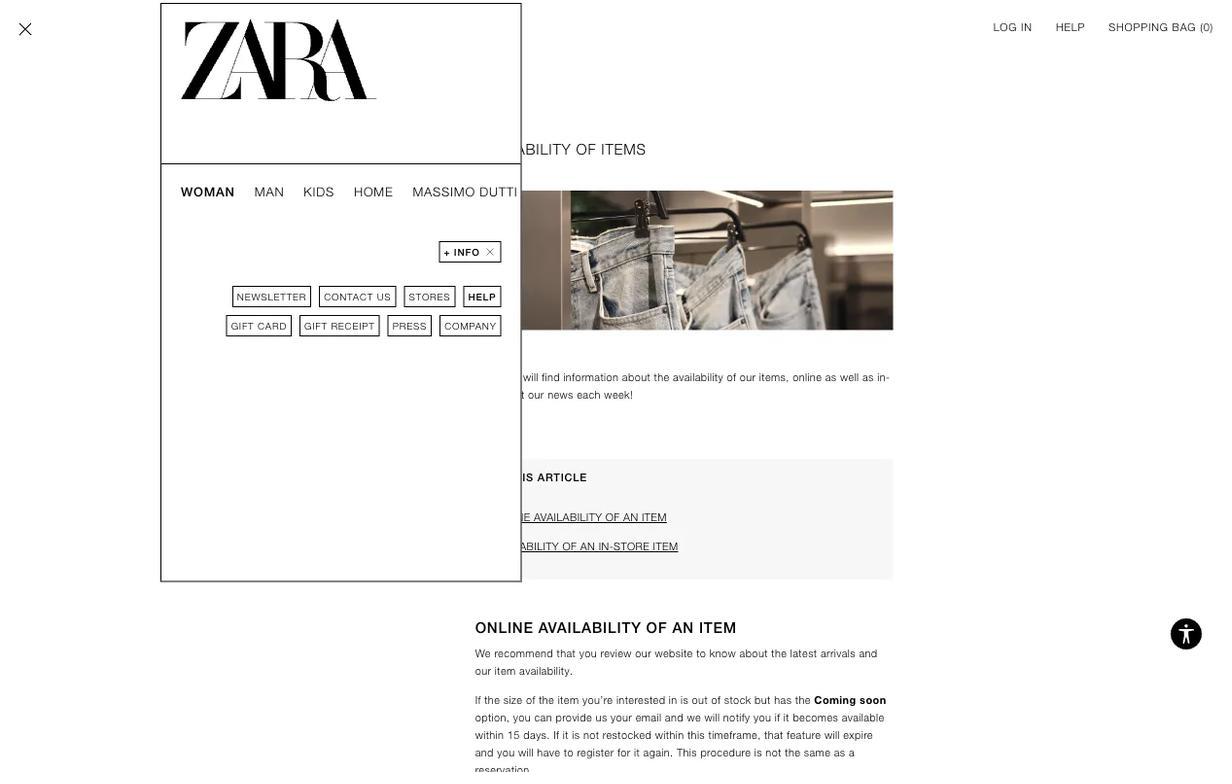 Task type: vqa. For each thing, say whether or not it's contained in the screenshot.
rightmost blend
no



Task type: locate. For each thing, give the bounding box(es) containing it.
in
[[669, 694, 678, 707]]

1 horizontal spatial within
[[656, 730, 684, 742]]

will down days.
[[519, 747, 534, 759]]

to right have
[[564, 747, 574, 759]]

that
[[557, 648, 576, 660], [765, 730, 784, 742]]

0 horizontal spatial an
[[581, 541, 596, 553]]

1 horizontal spatial us
[[596, 712, 608, 724]]

an
[[624, 512, 639, 524], [581, 541, 596, 553], [673, 619, 695, 636]]

not down the if
[[766, 747, 782, 759]]

0 horizontal spatial not
[[584, 730, 600, 742]]

not
[[584, 730, 600, 742], [766, 747, 782, 759]]

(
[[1201, 21, 1204, 33]]

log in link
[[994, 19, 1033, 35]]

0 horizontal spatial it
[[563, 730, 569, 742]]

0 vertical spatial to
[[697, 648, 707, 660]]

availability up dutti
[[475, 141, 572, 158]]

of inside here you will find information about the availability of our items, online as well as in- store. get our news each week!
[[727, 371, 737, 384]]

0 vertical spatial online availability of an item
[[491, 512, 667, 524]]

as left a
[[835, 747, 846, 759]]

company link
[[440, 315, 502, 337]]

and
[[859, 648, 878, 660], [665, 712, 684, 724], [475, 747, 494, 759]]

1 vertical spatial item
[[558, 694, 579, 707]]

and down in on the bottom right
[[665, 712, 684, 724]]

0 vertical spatial about
[[622, 371, 651, 384]]

that down the if
[[765, 730, 784, 742]]

help
[[1056, 21, 1086, 33]]

within down option,
[[475, 730, 504, 742]]

online up recommend on the left of the page
[[475, 619, 534, 636]]

0 vertical spatial items
[[602, 141, 647, 158]]

shopping bag ( 0 )
[[1109, 21, 1214, 33]]

availability up "availability of an in-store item"
[[534, 512, 603, 524]]

online inside in this article 'element'
[[491, 512, 531, 524]]

2 horizontal spatial of
[[727, 371, 737, 384]]

the inside we recommend that you review our website to know about the latest arrivals and our item availability.
[[772, 648, 787, 660]]

0 horizontal spatial within
[[475, 730, 504, 742]]

have
[[537, 747, 561, 759]]

our right review
[[636, 648, 652, 660]]

1 vertical spatial us
[[596, 712, 608, 724]]

1 gift from the left
[[231, 320, 254, 332]]

available
[[842, 712, 885, 724]]

us inside option, you can provide us your email and we will notify you if it becomes available within 15 days. if it is not restocked within this timeframe, that feature will expire and you will have to register for it again. this procedure is not the same as a reservation.
[[596, 712, 608, 724]]

the right has on the bottom of the page
[[796, 694, 811, 707]]

composition and care
[[213, 283, 344, 295]]

1 horizontal spatial an
[[624, 512, 639, 524]]

our down we at the bottom of the page
[[475, 665, 492, 677]]

info
[[454, 246, 480, 258]]

item
[[495, 665, 516, 677], [558, 694, 579, 707]]

0 horizontal spatial item
[[495, 665, 516, 677]]

gift for gift receipt
[[305, 320, 328, 332]]

0 vertical spatial item
[[495, 665, 516, 677]]

will
[[523, 371, 539, 384], [705, 712, 720, 724], [825, 730, 840, 742], [519, 747, 534, 759]]

gift down "our"
[[231, 320, 254, 332]]

and inside composition and care link
[[291, 283, 313, 295]]

0 horizontal spatial this
[[507, 472, 534, 484]]

online availability of an item link
[[491, 509, 878, 527]]

we recommend that you review our website to know about the latest arrivals and our item availability.
[[475, 648, 881, 677]]

gift card link
[[226, 315, 292, 337]]

1 vertical spatial and
[[291, 283, 313, 295]]

massimo
[[413, 184, 476, 199]]

log
[[994, 21, 1018, 33]]

1 vertical spatial online
[[475, 619, 534, 636]]

that up "availability." at left
[[557, 648, 576, 660]]

2 horizontal spatial it
[[784, 712, 790, 724]]

review
[[601, 648, 632, 660]]

of
[[576, 141, 597, 158], [606, 512, 620, 524], [563, 541, 577, 553], [647, 619, 668, 636]]

1 within from the left
[[475, 730, 504, 742]]

0 vertical spatial this
[[507, 472, 534, 484]]

online
[[491, 512, 531, 524], [475, 619, 534, 636]]

you inside we recommend that you review our website to know about the latest arrivals and our item availability.
[[580, 648, 597, 660]]

you left review
[[580, 648, 597, 660]]

1 vertical spatial that
[[765, 730, 784, 742]]

man
[[255, 184, 284, 199]]

an left in-
[[581, 541, 596, 553]]

0 vertical spatial an
[[624, 512, 639, 524]]

1 horizontal spatial not
[[766, 747, 782, 759]]

about
[[622, 371, 651, 384], [740, 648, 768, 660]]

newsletter
[[237, 291, 307, 303]]

an up store
[[624, 512, 639, 524]]

availability inside online availability of an item element
[[539, 619, 642, 636]]

availability down in this article at the left bottom of page
[[491, 541, 559, 553]]

warranty
[[267, 306, 326, 318]]

0 vertical spatial online
[[491, 512, 531, 524]]

is right in on the bottom right
[[681, 694, 689, 707]]

online availability of an item
[[491, 512, 667, 524], [475, 619, 737, 636]]

notify
[[724, 712, 751, 724]]

newsletter link
[[232, 286, 312, 307]]

our left items,
[[740, 371, 756, 384]]

1 vertical spatial an
[[581, 541, 596, 553]]

you're
[[583, 694, 613, 707]]

about up "week!" on the bottom of page
[[622, 371, 651, 384]]

1 vertical spatial is
[[572, 730, 580, 742]]

0 vertical spatial if
[[475, 694, 481, 707]]

will inside here you will find information about the availability of our items, online as well as in- store. get our news each week!
[[523, 371, 539, 384]]

item down recommend on the left of the page
[[495, 665, 516, 677]]

1 vertical spatial to
[[564, 747, 574, 759]]

0 horizontal spatial that
[[557, 648, 576, 660]]

if up option,
[[475, 694, 481, 707]]

our
[[740, 371, 756, 384], [528, 389, 545, 401], [636, 648, 652, 660], [475, 665, 492, 677]]

you up get
[[502, 371, 520, 384]]

2 vertical spatial it
[[634, 747, 640, 759]]

0 vertical spatial not
[[584, 730, 600, 742]]

help
[[468, 291, 497, 303]]

gift card
[[231, 320, 287, 332]]

will up same
[[825, 730, 840, 742]]

gift receipt
[[305, 320, 375, 332]]

it
[[784, 712, 790, 724], [563, 730, 569, 742], [634, 747, 640, 759]]

provide
[[556, 712, 593, 724]]

our right get
[[528, 389, 545, 401]]

2 vertical spatial an
[[673, 619, 695, 636]]

items,
[[760, 371, 790, 384]]

you up reservation.
[[497, 747, 515, 759]]

an up "website"
[[673, 619, 695, 636]]

log in
[[994, 21, 1033, 33]]

will right we
[[705, 712, 720, 724]]

1 horizontal spatial items
[[602, 141, 647, 158]]

composition
[[213, 283, 287, 295]]

is down timeframe,
[[755, 747, 763, 759]]

0 vertical spatial and
[[859, 648, 878, 660]]

1 vertical spatial online availability of an item
[[475, 619, 737, 636]]

zara logo united states. image
[[181, 19, 377, 101], [181, 19, 377, 101]]

online down in
[[491, 512, 531, 524]]

1 horizontal spatial item
[[558, 694, 579, 707]]

0 horizontal spatial to
[[564, 747, 574, 759]]

1 horizontal spatial this
[[688, 730, 705, 742]]

to
[[697, 648, 707, 660], [564, 747, 574, 759]]

online availability of an item up review
[[475, 619, 737, 636]]

availability up review
[[539, 619, 642, 636]]

this right in
[[507, 472, 534, 484]]

if inside option, you can provide us your email and we will notify you if it becomes available within 15 days. if it is not restocked within this timeframe, that feature will expire and you will have to register for it again. this procedure is not the same as a reservation.
[[554, 730, 560, 742]]

2 gift from the left
[[305, 320, 328, 332]]

as left in-
[[863, 371, 874, 384]]

the down feature
[[785, 747, 801, 759]]

availability
[[475, 141, 572, 158], [534, 512, 603, 524], [491, 541, 559, 553], [539, 619, 642, 636]]

1 horizontal spatial to
[[697, 648, 707, 660]]

about right know
[[740, 648, 768, 660]]

2 horizontal spatial an
[[673, 619, 695, 636]]

0 horizontal spatial us
[[377, 291, 392, 303]]

and right arrivals
[[859, 648, 878, 660]]

us right contact
[[377, 291, 392, 303]]

1 horizontal spatial is
[[681, 694, 689, 707]]

and up reservation.
[[475, 747, 494, 759]]

1 vertical spatial about
[[740, 648, 768, 660]]

in this article element
[[475, 459, 894, 579]]

if
[[775, 712, 781, 724]]

will left find
[[523, 371, 539, 384]]

register
[[577, 747, 614, 759]]

contact
[[324, 291, 374, 303]]

your
[[611, 712, 633, 724]]

item up provide
[[558, 694, 579, 707]]

within up again.
[[656, 730, 684, 742]]

it right for
[[634, 747, 640, 759]]

1 horizontal spatial if
[[554, 730, 560, 742]]

1 horizontal spatial gift
[[305, 320, 328, 332]]

not up register
[[584, 730, 600, 742]]

our item warranty link
[[213, 305, 374, 320]]

us down you're
[[596, 712, 608, 724]]

1 vertical spatial if
[[554, 730, 560, 742]]

stores link
[[404, 286, 456, 307]]

kids link
[[304, 184, 335, 199]]

1 horizontal spatial about
[[740, 648, 768, 660]]

company
[[445, 320, 497, 332]]

0 horizontal spatial gift
[[231, 320, 254, 332]]

if
[[475, 694, 481, 707], [554, 730, 560, 742]]

the
[[654, 371, 670, 384], [772, 648, 787, 660], [485, 694, 500, 707], [539, 694, 555, 707], [796, 694, 811, 707], [785, 747, 801, 759]]

items
[[602, 141, 647, 158], [213, 173, 258, 190]]

composition and care link
[[213, 281, 374, 297]]

to inside we recommend that you review our website to know about the latest arrivals and our item availability.
[[697, 648, 707, 660]]

you inside here you will find information about the availability of our items, online as well as in- store. get our news each week!
[[502, 371, 520, 384]]

of
[[727, 371, 737, 384], [526, 694, 536, 707], [712, 694, 721, 707]]

of right availability
[[727, 371, 737, 384]]

to left know
[[697, 648, 707, 660]]

of right out
[[712, 694, 721, 707]]

within
[[475, 730, 504, 742], [656, 730, 684, 742]]

gift down "warranty"
[[305, 320, 328, 332]]

and left kids link
[[263, 173, 295, 190]]

the left the latest
[[772, 648, 787, 660]]

1 vertical spatial this
[[688, 730, 705, 742]]

the left availability
[[654, 371, 670, 384]]

and up "warranty"
[[291, 283, 313, 295]]

2 horizontal spatial and
[[859, 648, 878, 660]]

1 horizontal spatial that
[[765, 730, 784, 742]]

online availability of an item up "availability of an in-store item"
[[491, 512, 667, 524]]

gift receipt link
[[300, 315, 380, 337]]

press link
[[388, 315, 432, 337]]

it right the if
[[784, 712, 790, 724]]

0 vertical spatial and
[[263, 173, 295, 190]]

well
[[841, 371, 860, 384]]

0 horizontal spatial is
[[572, 730, 580, 742]]

item up gift card
[[239, 306, 264, 318]]

2 vertical spatial and
[[475, 747, 494, 759]]

to inside option, you can provide us your email and we will notify you if it becomes available within 15 days. if it is not restocked within this timeframe, that feature will expire and you will have to register for it again. this procedure is not the same as a reservation.
[[564, 747, 574, 759]]

1 horizontal spatial and
[[665, 712, 684, 724]]

item up know
[[699, 619, 737, 636]]

and
[[263, 173, 295, 190], [291, 283, 313, 295]]

this
[[507, 472, 534, 484], [688, 730, 705, 742]]

0 horizontal spatial items
[[213, 173, 258, 190]]

restocked
[[603, 730, 652, 742]]

0 vertical spatial that
[[557, 648, 576, 660]]

is down provide
[[572, 730, 580, 742]]

it down provide
[[563, 730, 569, 742]]

1 horizontal spatial it
[[634, 747, 640, 759]]

if up have
[[554, 730, 560, 742]]

items and sizes
[[213, 173, 342, 190]]

0 horizontal spatial about
[[622, 371, 651, 384]]

+ info
[[444, 246, 480, 258]]

of right size
[[526, 694, 536, 707]]

this down we
[[688, 730, 705, 742]]

0 vertical spatial it
[[784, 712, 790, 724]]

and inside we recommend that you review our website to know about the latest arrivals and our item availability.
[[859, 648, 878, 660]]

2 horizontal spatial is
[[755, 747, 763, 759]]

0
[[1204, 21, 1211, 33]]



Task type: describe. For each thing, give the bounding box(es) containing it.
1 vertical spatial and
[[665, 712, 684, 724]]

gift for gift card
[[231, 320, 254, 332]]

website
[[655, 648, 693, 660]]

+ info link
[[439, 241, 502, 263]]

online availability of an item element
[[475, 618, 894, 772]]

news
[[548, 389, 574, 401]]

expire
[[844, 730, 874, 742]]

pricing
[[213, 330, 256, 341]]

0 status
[[1204, 21, 1211, 33]]

1 vertical spatial it
[[563, 730, 569, 742]]

our item warranty
[[213, 306, 326, 318]]

store
[[614, 541, 650, 553]]

availability of an in-store item link
[[491, 538, 878, 556]]

online
[[793, 371, 822, 384]]

in-
[[878, 371, 891, 384]]

pricing policy
[[213, 330, 298, 341]]

woman
[[181, 184, 235, 199]]

interested
[[617, 694, 666, 707]]

store.
[[475, 389, 504, 401]]

and for items
[[263, 173, 295, 190]]

man link
[[255, 184, 284, 199]]

soon
[[860, 694, 887, 707]]

stores
[[409, 291, 451, 303]]

feature
[[787, 730, 822, 742]]

availability of items
[[475, 141, 647, 158]]

help link
[[1056, 19, 1086, 35]]

arrivals
[[821, 648, 856, 660]]

find
[[542, 371, 560, 384]]

size
[[504, 694, 523, 707]]

pricing policy link
[[213, 328, 374, 343]]

1 vertical spatial not
[[766, 747, 782, 759]]

we
[[687, 712, 702, 724]]

1 horizontal spatial of
[[712, 694, 721, 707]]

about inside here you will find information about the availability of our items, online as well as in- store. get our news each week!
[[622, 371, 651, 384]]

our
[[213, 306, 236, 318]]

article
[[538, 472, 588, 484]]

you up 15
[[513, 712, 531, 724]]

information
[[564, 371, 619, 384]]

email
[[636, 712, 662, 724]]

+
[[444, 246, 451, 258]]

in this article
[[491, 472, 588, 484]]

home
[[354, 184, 394, 199]]

contact us link
[[319, 286, 396, 307]]

item right store
[[653, 541, 679, 553]]

has
[[775, 694, 792, 707]]

reservation.
[[475, 765, 533, 772]]

the up can on the bottom of page
[[539, 694, 555, 707]]

you left the if
[[754, 712, 772, 724]]

recommend
[[495, 648, 554, 660]]

procedure
[[701, 747, 751, 759]]

each
[[577, 389, 601, 401]]

coming
[[815, 694, 857, 707]]

timeframe,
[[709, 730, 761, 742]]

as left well
[[826, 371, 837, 384]]

becomes
[[793, 712, 839, 724]]

online availability of an item inside in this article 'element'
[[491, 512, 667, 524]]

a
[[849, 747, 855, 759]]

item up store
[[642, 512, 667, 524]]

option, you can provide us your email and we will notify you if it becomes available within 15 days. if it is not restocked within this timeframe, that feature will expire and you will have to register for it again. this procedure is not the same as a reservation.
[[475, 694, 890, 772]]

the up option,
[[485, 694, 500, 707]]

card
[[258, 320, 287, 332]]

0 vertical spatial is
[[681, 694, 689, 707]]

here
[[475, 371, 499, 384]]

the inside here you will find information about the availability of our items, online as well as in- store. get our news each week!
[[654, 371, 670, 384]]

availability inside availability of an in-store item link
[[491, 541, 559, 553]]

press
[[393, 320, 427, 332]]

policy
[[260, 330, 298, 341]]

get
[[507, 389, 525, 401]]

here you will find information about the availability of our items, online as well as in- store. get our news each week!
[[475, 371, 891, 401]]

contact us
[[324, 291, 392, 303]]

as inside option, you can provide us your email and we will notify you if it becomes available within 15 days. if it is not restocked within this timeframe, that feature will expire and you will have to register for it again. this procedure is not the same as a reservation.
[[835, 747, 846, 759]]

in-
[[599, 541, 614, 553]]

availability inside online availability of an item link
[[534, 512, 603, 524]]

that inside option, you can provide us your email and we will notify you if it becomes available within 15 days. if it is not restocked within this timeframe, that feature will expire and you will have to register for it again. this procedure is not the same as a reservation.
[[765, 730, 784, 742]]

about inside we recommend that you review our website to know about the latest arrivals and our item availability.
[[740, 648, 768, 660]]

help link
[[464, 286, 502, 307]]

15
[[508, 730, 520, 742]]

this
[[677, 747, 698, 759]]

days.
[[524, 730, 550, 742]]

in
[[1022, 21, 1033, 33]]

receipt
[[331, 320, 375, 332]]

availability.
[[520, 665, 573, 677]]

bag
[[1173, 21, 1197, 33]]

know
[[710, 648, 737, 660]]

0 vertical spatial us
[[377, 291, 392, 303]]

2 within from the left
[[656, 730, 684, 742]]

and for composition
[[291, 283, 313, 295]]

out
[[692, 694, 708, 707]]

sizes
[[300, 173, 342, 190]]

latest
[[791, 648, 818, 660]]

2 vertical spatial is
[[755, 747, 763, 759]]

dutti
[[480, 184, 518, 199]]

kids
[[304, 184, 335, 199]]

stock
[[725, 694, 752, 707]]

home link
[[354, 184, 394, 199]]

availability
[[673, 371, 724, 384]]

this inside 'element'
[[507, 472, 534, 484]]

the inside option, you can provide us your email and we will notify you if it becomes available within 15 days. if it is not restocked within this timeframe, that feature will expire and you will have to register for it again. this procedure is not the same as a reservation.
[[785, 747, 801, 759]]

can
[[535, 712, 553, 724]]

option,
[[475, 712, 510, 724]]

in
[[491, 472, 503, 484]]

care
[[316, 283, 344, 295]]

1 vertical spatial items
[[213, 173, 258, 190]]

0 horizontal spatial and
[[475, 747, 494, 759]]

)
[[1211, 21, 1214, 33]]

woman link
[[181, 184, 235, 199]]

week!
[[605, 389, 633, 401]]

0 horizontal spatial of
[[526, 694, 536, 707]]

availability of an in-store item
[[491, 541, 679, 553]]

item inside we recommend that you review our website to know about the latest arrivals and our item availability.
[[495, 665, 516, 677]]

0 horizontal spatial if
[[475, 694, 481, 707]]

this inside option, you can provide us your email and we will notify you if it becomes available within 15 days. if it is not restocked within this timeframe, that feature will expire and you will have to register for it again. this procedure is not the same as a reservation.
[[688, 730, 705, 742]]

items and sizes element
[[181, 140, 406, 424]]

that inside we recommend that you review our website to know about the latest arrivals and our item availability.
[[557, 648, 576, 660]]

How can we help you? search field
[[181, 455, 406, 498]]



